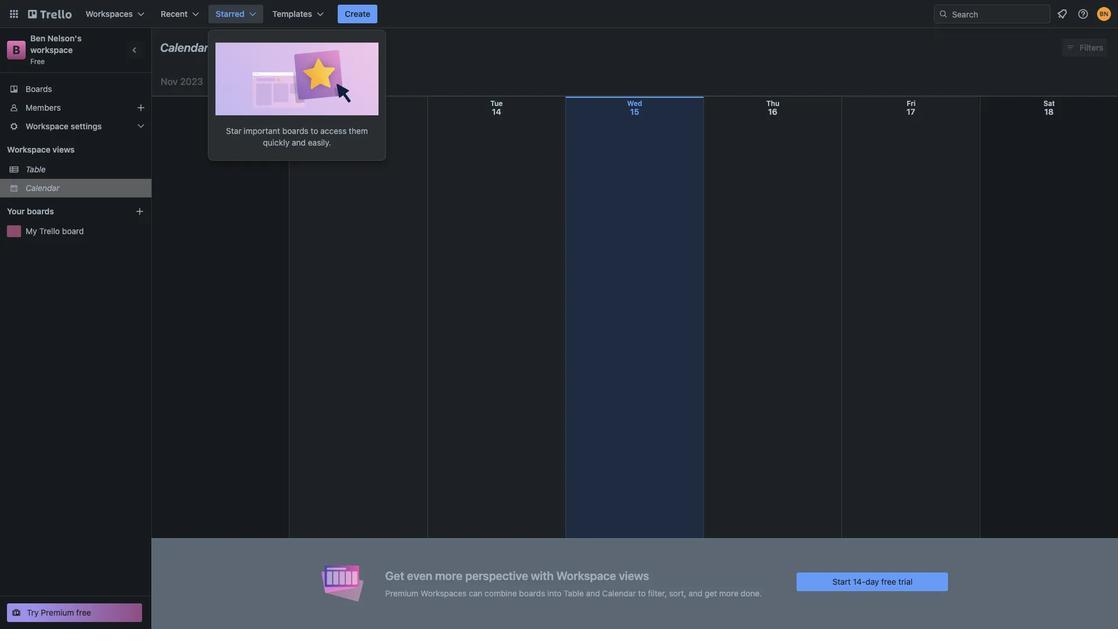 Task type: vqa. For each thing, say whether or not it's contained in the screenshot.
DONE! within DOING ⚙️ : Ongoing DONE! 🙌🏽 : Finished
no



Task type: locate. For each thing, give the bounding box(es) containing it.
starred board image
[[215, 37, 379, 115]]

workspace up the into on the bottom of the page
[[556, 569, 616, 582]]

0 vertical spatial to
[[311, 126, 318, 136]]

0 horizontal spatial boards
[[27, 206, 54, 216]]

workspace inside dropdown button
[[26, 121, 69, 131]]

wed
[[627, 99, 642, 108]]

1 horizontal spatial table
[[564, 588, 584, 598]]

week button
[[314, 72, 366, 91]]

get
[[705, 588, 717, 598]]

trial
[[899, 576, 913, 586]]

1 horizontal spatial boards
[[282, 126, 308, 136]]

2 horizontal spatial boards
[[519, 588, 545, 598]]

more right get
[[719, 588, 739, 598]]

12
[[216, 107, 225, 116]]

0 horizontal spatial workspaces
[[86, 9, 133, 19]]

table link
[[26, 164, 144, 175]]

1 horizontal spatial views
[[619, 569, 649, 582]]

workspace
[[26, 121, 69, 131], [7, 144, 50, 154], [556, 569, 616, 582]]

0 vertical spatial calendar
[[160, 41, 209, 54]]

0 vertical spatial workspace
[[26, 121, 69, 131]]

premium right "try"
[[41, 607, 74, 617]]

calendar left filter,
[[602, 588, 636, 598]]

more right even
[[435, 569, 463, 582]]

free right "try"
[[76, 607, 91, 617]]

1 vertical spatial views
[[619, 569, 649, 582]]

calendar down recent dropdown button
[[160, 41, 209, 54]]

start
[[833, 576, 851, 586]]

1 vertical spatial more
[[719, 588, 739, 598]]

workspace down members
[[26, 121, 69, 131]]

table
[[26, 164, 46, 174], [564, 588, 584, 598]]

try
[[27, 607, 39, 617]]

to left filter,
[[638, 588, 646, 598]]

ben nelson (bennelson96) image
[[1097, 7, 1111, 21]]

tue
[[490, 99, 503, 108]]

2 horizontal spatial calendar
[[602, 588, 636, 598]]

done.
[[741, 588, 762, 598]]

them
[[349, 126, 368, 136]]

mon
[[351, 99, 366, 108]]

day
[[866, 576, 879, 586]]

more
[[435, 569, 463, 582], [719, 588, 739, 598]]

ben nelson's workspace free
[[30, 33, 84, 66]]

0 vertical spatial table
[[26, 164, 46, 174]]

0 vertical spatial workspaces
[[86, 9, 133, 19]]

starred button
[[209, 5, 263, 23]]

table right the into on the bottom of the page
[[564, 588, 584, 598]]

workspace down workspace settings
[[7, 144, 50, 154]]

1 horizontal spatial workspaces
[[421, 588, 467, 598]]

workspaces
[[86, 9, 133, 19], [421, 588, 467, 598]]

14
[[492, 107, 501, 116]]

1 vertical spatial boards
[[27, 206, 54, 216]]

Search field
[[948, 5, 1050, 23]]

even
[[407, 569, 432, 582]]

and right the into on the bottom of the page
[[586, 588, 600, 598]]

workspace
[[30, 45, 73, 55]]

free inside button
[[76, 607, 91, 617]]

primary element
[[0, 0, 1118, 28]]

2 vertical spatial boards
[[519, 588, 545, 598]]

1 horizontal spatial premium
[[385, 588, 418, 598]]

0 horizontal spatial views
[[52, 144, 75, 154]]

b
[[12, 43, 20, 56]]

views
[[52, 144, 75, 154], [619, 569, 649, 582]]

workspaces up workspace navigation collapse icon
[[86, 9, 133, 19]]

boards link
[[0, 80, 151, 98]]

and left the easily.
[[292, 138, 306, 147]]

add board image
[[135, 207, 144, 216]]

workspaces down even
[[421, 588, 467, 598]]

to up the easily.
[[311, 126, 318, 136]]

Calendar text field
[[160, 37, 209, 59]]

important
[[244, 126, 280, 136]]

boards up quickly
[[282, 126, 308, 136]]

0 horizontal spatial premium
[[41, 607, 74, 617]]

1 vertical spatial workspace
[[7, 144, 50, 154]]

sort,
[[669, 588, 686, 598]]

views up filter,
[[619, 569, 649, 582]]

views down workspace settings
[[52, 144, 75, 154]]

filter,
[[648, 588, 667, 598]]

trello
[[39, 226, 60, 236]]

1 vertical spatial to
[[638, 588, 646, 598]]

0 vertical spatial free
[[881, 576, 896, 586]]

create button
[[338, 5, 378, 23]]

1 horizontal spatial more
[[719, 588, 739, 598]]

and left get
[[689, 588, 703, 598]]

start 14-day free trial link
[[797, 572, 948, 591]]

0 vertical spatial premium
[[385, 588, 418, 598]]

2 vertical spatial calendar
[[602, 588, 636, 598]]

ben
[[30, 33, 45, 43]]

combine
[[485, 588, 517, 598]]

ben nelson's workspace link
[[30, 33, 84, 55]]

calendar
[[160, 41, 209, 54], [26, 183, 59, 193], [602, 588, 636, 598]]

0 vertical spatial boards
[[282, 126, 308, 136]]

into
[[547, 588, 562, 598]]

1 horizontal spatial to
[[638, 588, 646, 598]]

to inside get even more perspective with workspace views premium workspaces can combine boards into table and calendar to filter, sort, and get more done.
[[638, 588, 646, 598]]

workspace inside get even more perspective with workspace views premium workspaces can combine boards into table and calendar to filter, sort, and get more done.
[[556, 569, 616, 582]]

0 horizontal spatial to
[[311, 126, 318, 136]]

0 horizontal spatial and
[[292, 138, 306, 147]]

table down workspace views
[[26, 164, 46, 174]]

1 vertical spatial free
[[76, 607, 91, 617]]

free right day
[[881, 576, 896, 586]]

members
[[26, 103, 61, 112]]

nelson's
[[47, 33, 82, 43]]

1 horizontal spatial free
[[881, 576, 896, 586]]

free
[[881, 576, 896, 586], [76, 607, 91, 617]]

views inside get even more perspective with workspace views premium workspaces can combine boards into table and calendar to filter, sort, and get more done.
[[619, 569, 649, 582]]

filters
[[1080, 43, 1104, 52]]

0 horizontal spatial free
[[76, 607, 91, 617]]

premium down get
[[385, 588, 418, 598]]

0 horizontal spatial more
[[435, 569, 463, 582]]

1 horizontal spatial calendar
[[160, 41, 209, 54]]

and
[[292, 138, 306, 147], [586, 588, 600, 598], [689, 588, 703, 598]]

1 vertical spatial table
[[564, 588, 584, 598]]

boards
[[282, 126, 308, 136], [27, 206, 54, 216], [519, 588, 545, 598]]

sat
[[1044, 99, 1055, 108]]

workspaces inside dropdown button
[[86, 9, 133, 19]]

0 horizontal spatial table
[[26, 164, 46, 174]]

boards down with
[[519, 588, 545, 598]]

premium
[[385, 588, 418, 598], [41, 607, 74, 617]]

workspace for workspace views
[[7, 144, 50, 154]]

calendar up your boards
[[26, 183, 59, 193]]

my trello board
[[26, 226, 84, 236]]

get even more perspective with workspace views premium workspaces can combine boards into table and calendar to filter, sort, and get more done.
[[385, 569, 762, 598]]

week
[[321, 76, 342, 86]]

1 vertical spatial premium
[[41, 607, 74, 617]]

to
[[311, 126, 318, 136], [638, 588, 646, 598]]

0 vertical spatial views
[[52, 144, 75, 154]]

2 vertical spatial workspace
[[556, 569, 616, 582]]

boards
[[26, 84, 52, 94]]

boards inside star important boards to access them quickly and easily.
[[282, 126, 308, 136]]

workspace settings
[[26, 121, 102, 131]]

recent button
[[154, 5, 206, 23]]

1 vertical spatial workspaces
[[421, 588, 467, 598]]

boards up my
[[27, 206, 54, 216]]

0 horizontal spatial calendar
[[26, 183, 59, 193]]

your boards with 1 items element
[[7, 204, 118, 218]]

open information menu image
[[1077, 8, 1089, 20]]



Task type: describe. For each thing, give the bounding box(es) containing it.
back to home image
[[28, 5, 72, 23]]

get
[[385, 569, 404, 582]]

try premium free
[[27, 607, 91, 617]]

thu
[[766, 99, 780, 108]]

with
[[531, 569, 554, 582]]

start 14-day free trial
[[833, 576, 913, 586]]

14-
[[853, 576, 866, 586]]

premium inside button
[[41, 607, 74, 617]]

quickly
[[263, 138, 290, 147]]

my
[[26, 226, 37, 236]]

premium inside get even more perspective with workspace views premium workspaces can combine boards into table and calendar to filter, sort, and get more done.
[[385, 588, 418, 598]]

my trello board link
[[26, 225, 144, 237]]

workspace for workspace settings
[[26, 121, 69, 131]]

17
[[907, 107, 915, 116]]

templates button
[[265, 5, 331, 23]]

workspaces button
[[79, 5, 151, 23]]

18
[[1045, 107, 1054, 116]]

templates
[[272, 9, 312, 19]]

1 vertical spatial calendar
[[26, 183, 59, 193]]

0 notifications image
[[1055, 7, 1069, 21]]

easily.
[[308, 138, 331, 147]]

2 horizontal spatial and
[[689, 588, 703, 598]]

workspaces inside get even more perspective with workspace views premium workspaces can combine boards into table and calendar to filter, sort, and get more done.
[[421, 588, 467, 598]]

today button
[[251, 72, 283, 91]]

workspace settings button
[[0, 117, 151, 136]]

recent
[[161, 9, 188, 19]]

1 horizontal spatial and
[[586, 588, 600, 598]]

star important boards to access them quickly and easily.
[[226, 126, 368, 147]]

calendar link
[[26, 182, 144, 194]]

your boards
[[7, 206, 54, 216]]

sun
[[214, 99, 227, 108]]

board
[[62, 226, 84, 236]]

table inside get even more perspective with workspace views premium workspaces can combine boards into table and calendar to filter, sort, and get more done.
[[564, 588, 584, 598]]

members link
[[0, 98, 151, 117]]

13
[[354, 107, 363, 116]]

can
[[469, 588, 482, 598]]

starred
[[216, 9, 244, 19]]

search image
[[939, 9, 948, 19]]

boards inside get even more perspective with workspace views premium workspaces can combine boards into table and calendar to filter, sort, and get more done.
[[519, 588, 545, 598]]

table inside table link
[[26, 164, 46, 174]]

nov 2023
[[161, 76, 203, 87]]

try premium free button
[[7, 603, 142, 622]]

b link
[[7, 41, 26, 59]]

star
[[226, 126, 241, 136]]

0 vertical spatial more
[[435, 569, 463, 582]]

filters button
[[1062, 38, 1107, 57]]

access
[[320, 126, 347, 136]]

perspective
[[465, 569, 528, 582]]

today
[[255, 76, 279, 86]]

2023
[[180, 76, 203, 87]]

to inside star important boards to access them quickly and easily.
[[311, 126, 318, 136]]

settings
[[71, 121, 102, 131]]

workspace views
[[7, 144, 75, 154]]

fri
[[907, 99, 916, 108]]

nov
[[161, 76, 178, 87]]

nov 2023 button
[[156, 72, 217, 91]]

and inside star important boards to access them quickly and easily.
[[292, 138, 306, 147]]

16
[[768, 107, 778, 116]]

15
[[630, 107, 639, 116]]

workspace navigation collapse icon image
[[127, 42, 143, 58]]

free
[[30, 57, 45, 66]]

your
[[7, 206, 25, 216]]

calendar inside get even more perspective with workspace views premium workspaces can combine boards into table and calendar to filter, sort, and get more done.
[[602, 588, 636, 598]]

create
[[345, 9, 371, 19]]



